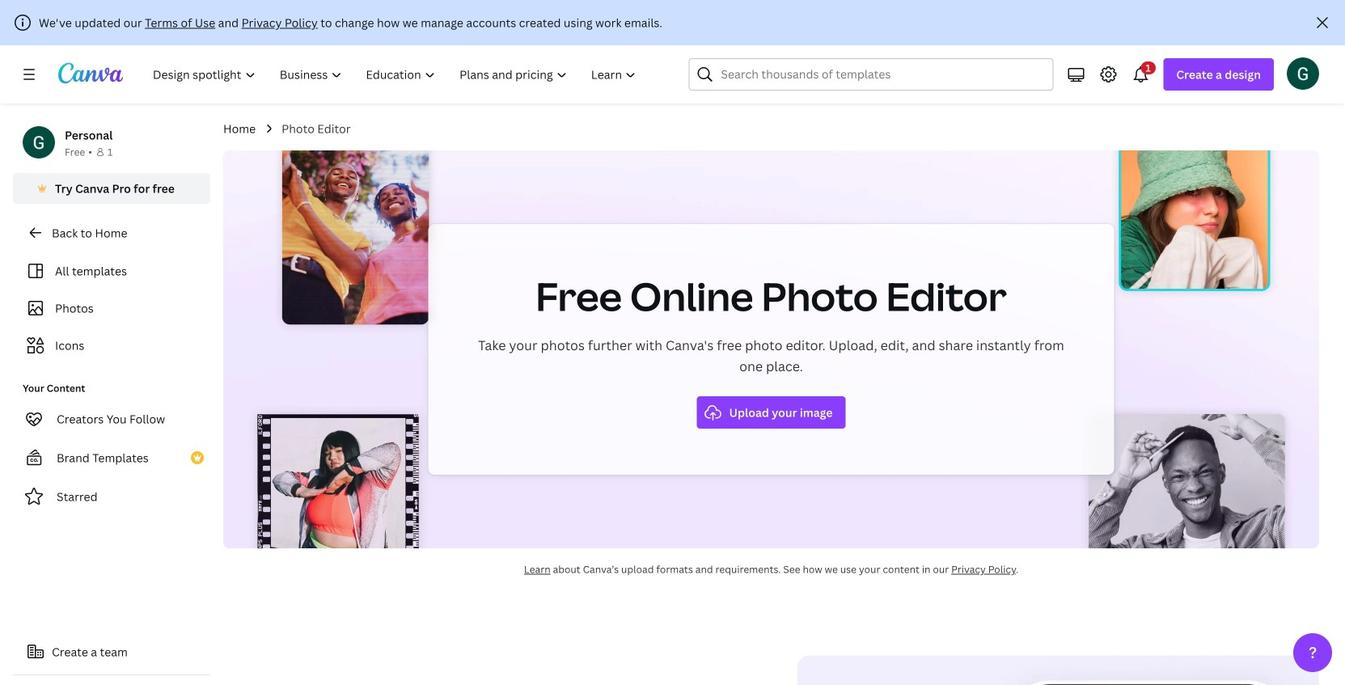 Task type: describe. For each thing, give the bounding box(es) containing it.
canva's free online photo editor image
[[223, 150, 1319, 548]]



Task type: locate. For each thing, give the bounding box(es) containing it.
top level navigation element
[[142, 58, 650, 91]]

Search search field
[[721, 59, 1043, 90]]

None search field
[[689, 58, 1053, 91]]

greg robinson image
[[1287, 57, 1319, 90]]



Task type: vqa. For each thing, say whether or not it's contained in the screenshot.
Start a whiteboard Link
no



